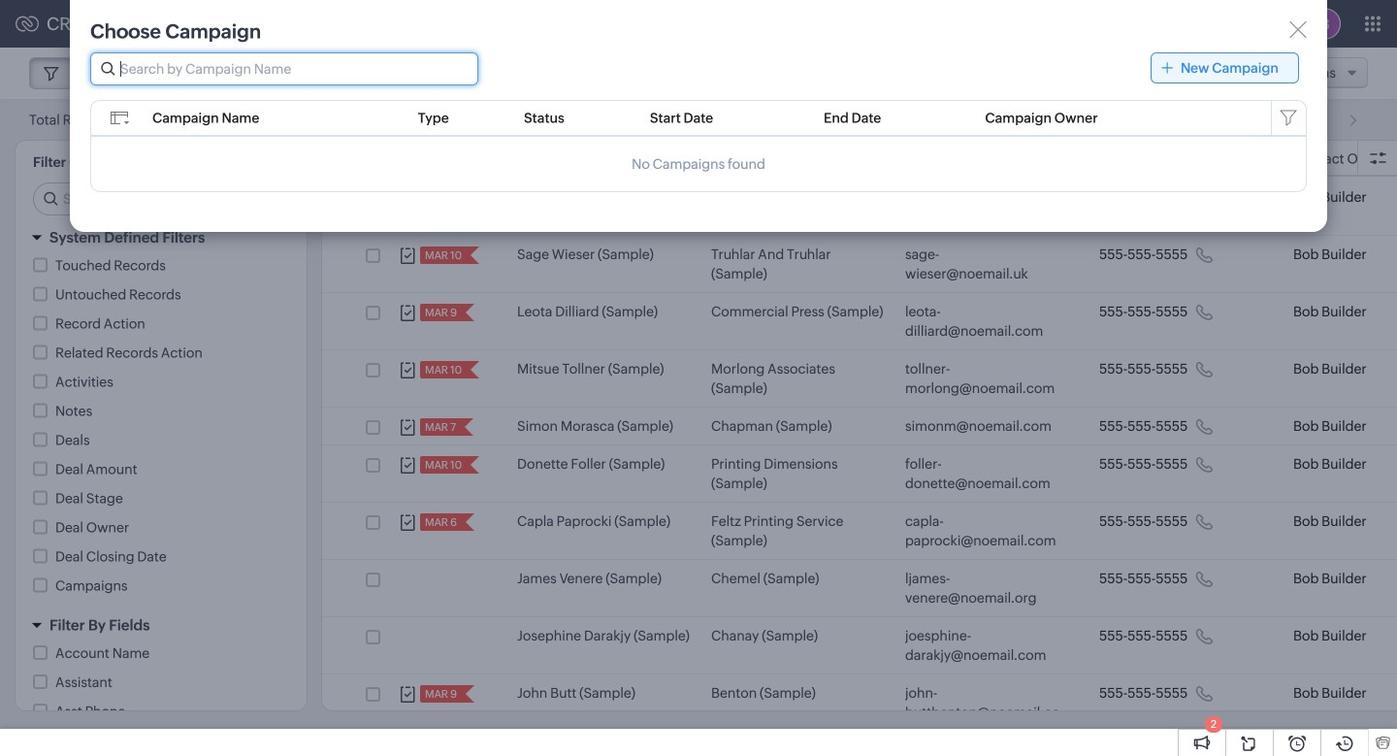 Task type: describe. For each thing, give the bounding box(es) containing it.
calendar image
[[1192, 16, 1209, 32]]

search element
[[1141, 0, 1181, 48]]



Task type: locate. For each thing, give the bounding box(es) containing it.
navigation
[[1302, 106, 1369, 134]]

row group
[[322, 179, 1398, 751]]

Search text field
[[34, 183, 291, 215]]

profile image
[[1311, 8, 1342, 39]]

profile element
[[1299, 0, 1353, 47]]

logo image
[[16, 16, 39, 32]]

search image
[[1152, 16, 1169, 32]]

Search by Campaign Name text field
[[91, 53, 478, 84]]



Task type: vqa. For each thing, say whether or not it's contained in the screenshot.
Profile icon
yes



